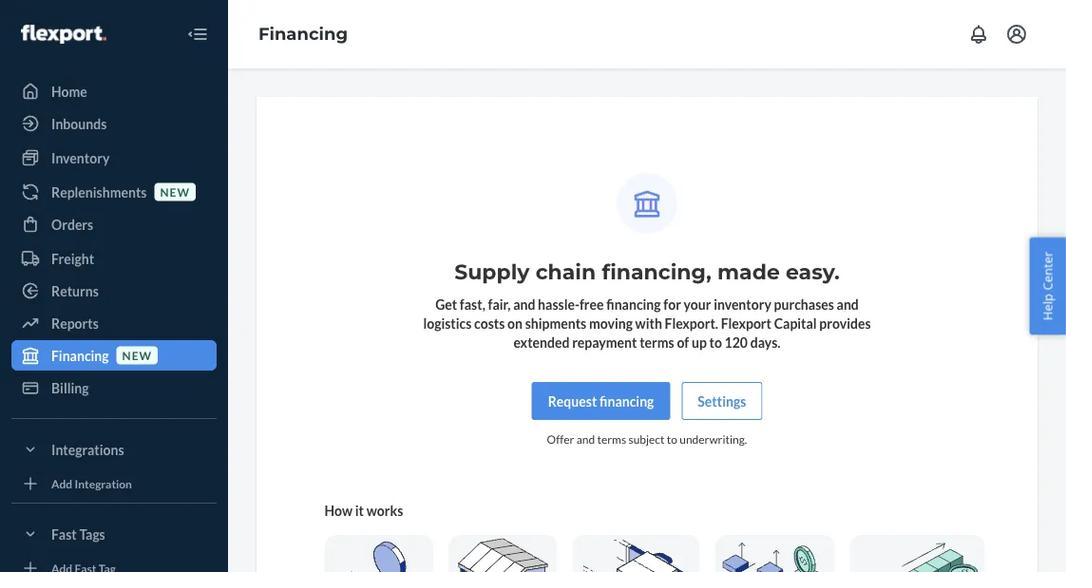 Task type: locate. For each thing, give the bounding box(es) containing it.
capital
[[774, 315, 817, 331]]

financing link
[[259, 23, 348, 44]]

to right subject
[[667, 433, 678, 446]]

terms
[[640, 334, 675, 350], [597, 433, 627, 446]]

and
[[513, 296, 536, 312], [837, 296, 859, 312], [577, 433, 595, 446]]

terms down with
[[640, 334, 675, 350]]

home link
[[11, 76, 217, 106]]

costs
[[474, 315, 505, 331]]

new
[[160, 185, 190, 199], [122, 348, 152, 362]]

financing
[[607, 296, 661, 312], [600, 393, 654, 409]]

0 horizontal spatial financing
[[51, 347, 109, 364]]

flexport
[[721, 315, 772, 331]]

up
[[692, 334, 707, 350]]

your
[[684, 296, 711, 312]]

for
[[664, 296, 681, 312]]

how it works
[[325, 503, 403, 519]]

1 vertical spatial new
[[122, 348, 152, 362]]

terms left subject
[[597, 433, 627, 446]]

purchases
[[774, 296, 835, 312]]

get fast, fair, and hassle-free financing for your inventory purchases and logistics costs on shipments moving with flexport. flexport capital provides extended repayment terms of up to 120 days.
[[423, 296, 871, 350]]

subject
[[629, 433, 665, 446]]

1 horizontal spatial terms
[[640, 334, 675, 350]]

open account menu image
[[1006, 23, 1029, 46]]

fast,
[[460, 296, 486, 312]]

chain
[[536, 259, 596, 285]]

easy.
[[786, 259, 840, 285]]

flexport.
[[665, 315, 719, 331]]

supply
[[455, 259, 530, 285]]

home
[[51, 83, 87, 99]]

settings
[[698, 393, 747, 409]]

and up provides
[[837, 296, 859, 312]]

1 horizontal spatial to
[[710, 334, 722, 350]]

financing up with
[[607, 296, 661, 312]]

0 horizontal spatial terms
[[597, 433, 627, 446]]

0 horizontal spatial to
[[667, 433, 678, 446]]

request financing button
[[532, 382, 671, 420]]

integrations
[[51, 442, 124, 458]]

1 horizontal spatial new
[[160, 185, 190, 199]]

new up orders link
[[160, 185, 190, 199]]

billing link
[[11, 373, 217, 403]]

1 vertical spatial financing
[[51, 347, 109, 364]]

request
[[548, 393, 597, 409]]

and right offer
[[577, 433, 595, 446]]

and up on
[[513, 296, 536, 312]]

returns link
[[11, 276, 217, 306]]

0 vertical spatial financing
[[607, 296, 661, 312]]

financing up subject
[[600, 393, 654, 409]]

0 horizontal spatial new
[[122, 348, 152, 362]]

new down reports link on the left of page
[[122, 348, 152, 362]]

fast tags button
[[11, 519, 217, 549]]

financing inside get fast, fair, and hassle-free financing for your inventory purchases and logistics costs on shipments moving with flexport. flexport capital provides extended repayment terms of up to 120 days.
[[607, 296, 661, 312]]

returns
[[51, 283, 99, 299]]

replenishments
[[51, 184, 147, 200]]

to right up
[[710, 334, 722, 350]]

fast
[[51, 526, 77, 542]]

center
[[1039, 252, 1057, 291]]

inventory
[[51, 150, 110, 166]]

how
[[325, 503, 353, 519]]

0 vertical spatial to
[[710, 334, 722, 350]]

financing,
[[602, 259, 712, 285]]

orders link
[[11, 209, 217, 240]]

free
[[580, 296, 604, 312]]

made
[[718, 259, 780, 285]]

to
[[710, 334, 722, 350], [667, 433, 678, 446]]

provides
[[820, 315, 871, 331]]

add integration
[[51, 477, 132, 490]]

1 vertical spatial to
[[667, 433, 678, 446]]

help center button
[[1030, 237, 1067, 335]]

help center
[[1039, 252, 1057, 321]]

underwriting.
[[680, 433, 748, 446]]

1 vertical spatial financing
[[600, 393, 654, 409]]

financing
[[259, 23, 348, 44], [51, 347, 109, 364]]

moving
[[589, 315, 633, 331]]

0 vertical spatial terms
[[640, 334, 675, 350]]

freight
[[51, 250, 94, 267]]

0 vertical spatial new
[[160, 185, 190, 199]]

0 vertical spatial financing
[[259, 23, 348, 44]]

add
[[51, 477, 72, 490]]

inbounds
[[51, 116, 107, 132]]

get
[[436, 296, 457, 312]]

fair,
[[488, 296, 511, 312]]

0 horizontal spatial and
[[513, 296, 536, 312]]



Task type: describe. For each thing, give the bounding box(es) containing it.
reports
[[51, 315, 99, 331]]

orders
[[51, 216, 93, 232]]

days.
[[751, 334, 781, 350]]

add integration link
[[11, 472, 217, 495]]

inbounds link
[[11, 108, 217, 139]]

terms inside get fast, fair, and hassle-free financing for your inventory purchases and logistics costs on shipments moving with flexport. flexport capital provides extended repayment terms of up to 120 days.
[[640, 334, 675, 350]]

hassle-
[[538, 296, 580, 312]]

extended
[[514, 334, 570, 350]]

open notifications image
[[968, 23, 991, 46]]

on
[[508, 315, 523, 331]]

with
[[636, 315, 662, 331]]

repayment
[[572, 334, 637, 350]]

settings button
[[682, 382, 763, 420]]

tags
[[79, 526, 105, 542]]

billing
[[51, 380, 89, 396]]

supply chain financing, made easy.
[[455, 259, 840, 285]]

offer
[[547, 433, 575, 446]]

logistics
[[423, 315, 472, 331]]

120
[[725, 334, 748, 350]]

offer and terms subject to underwriting.
[[547, 433, 748, 446]]

new for financing
[[122, 348, 152, 362]]

fast tags
[[51, 526, 105, 542]]

2 horizontal spatial and
[[837, 296, 859, 312]]

integration
[[75, 477, 132, 490]]

new for replenishments
[[160, 185, 190, 199]]

works
[[367, 503, 403, 519]]

integrations button
[[11, 434, 217, 465]]

inventory link
[[11, 143, 217, 173]]

1 vertical spatial terms
[[597, 433, 627, 446]]

request financing
[[548, 393, 654, 409]]

reports link
[[11, 308, 217, 338]]

close navigation image
[[186, 23, 209, 46]]

help
[[1039, 294, 1057, 321]]

inventory
[[714, 296, 772, 312]]

1 horizontal spatial and
[[577, 433, 595, 446]]

freight link
[[11, 243, 217, 274]]

of
[[677, 334, 689, 350]]

it
[[355, 503, 364, 519]]

to inside get fast, fair, and hassle-free financing for your inventory purchases and logistics costs on shipments moving with flexport. flexport capital provides extended repayment terms of up to 120 days.
[[710, 334, 722, 350]]

1 horizontal spatial financing
[[259, 23, 348, 44]]

financing inside button
[[600, 393, 654, 409]]

flexport logo image
[[21, 25, 106, 44]]

shipments
[[525, 315, 587, 331]]



Task type: vqa. For each thing, say whether or not it's contained in the screenshot.
leftmost Financing
yes



